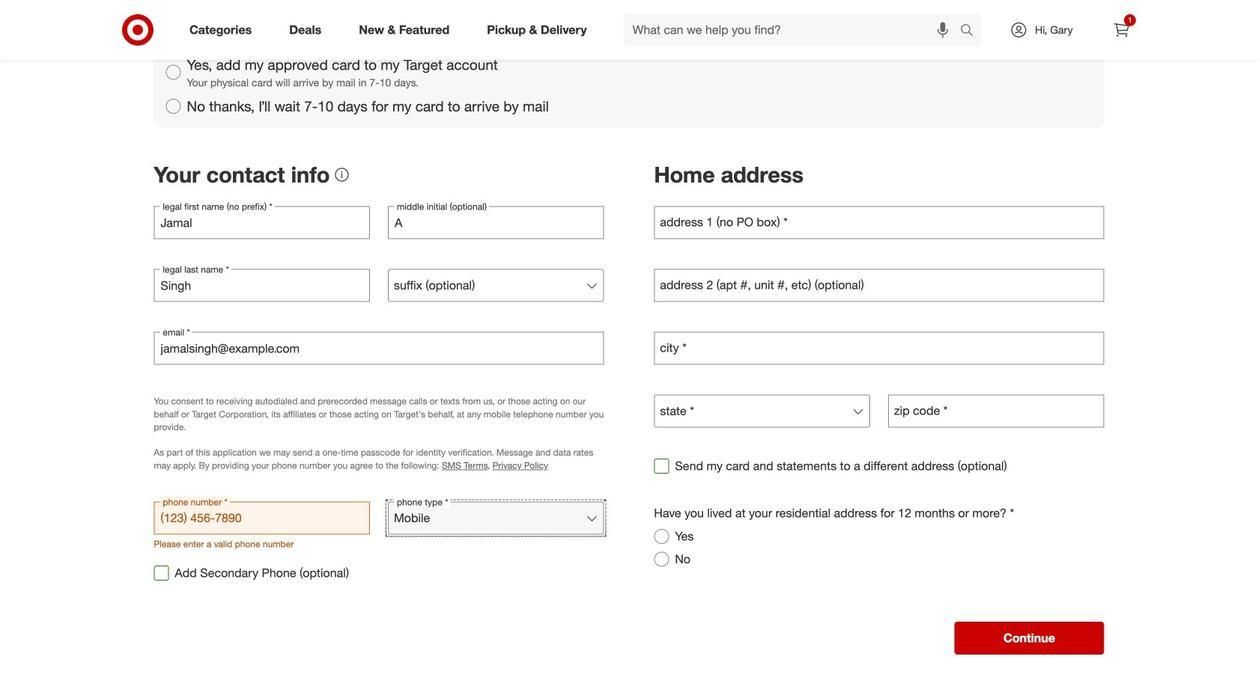 Task type: vqa. For each thing, say whether or not it's contained in the screenshot.
text field
yes



Task type: locate. For each thing, give the bounding box(es) containing it.
None text field
[[154, 206, 370, 239]]

What can we help you find? suggestions appear below search field
[[624, 13, 964, 46]]

None radio
[[166, 65, 181, 80], [654, 552, 669, 567], [166, 65, 181, 80], [654, 552, 669, 567]]

None radio
[[166, 99, 181, 114], [654, 529, 669, 544], [166, 99, 181, 114], [654, 529, 669, 544]]

None telephone field
[[154, 502, 370, 535]]

None text field
[[388, 206, 604, 239], [654, 206, 1104, 239], [154, 269, 370, 302], [654, 269, 1104, 302], [154, 332, 604, 365], [654, 332, 1104, 365], [888, 395, 1104, 428], [388, 206, 604, 239], [654, 206, 1104, 239], [154, 269, 370, 302], [654, 269, 1104, 302], [154, 332, 604, 365], [654, 332, 1104, 365], [888, 395, 1104, 428]]

None checkbox
[[654, 459, 669, 474], [154, 566, 169, 581], [654, 459, 669, 474], [154, 566, 169, 581]]



